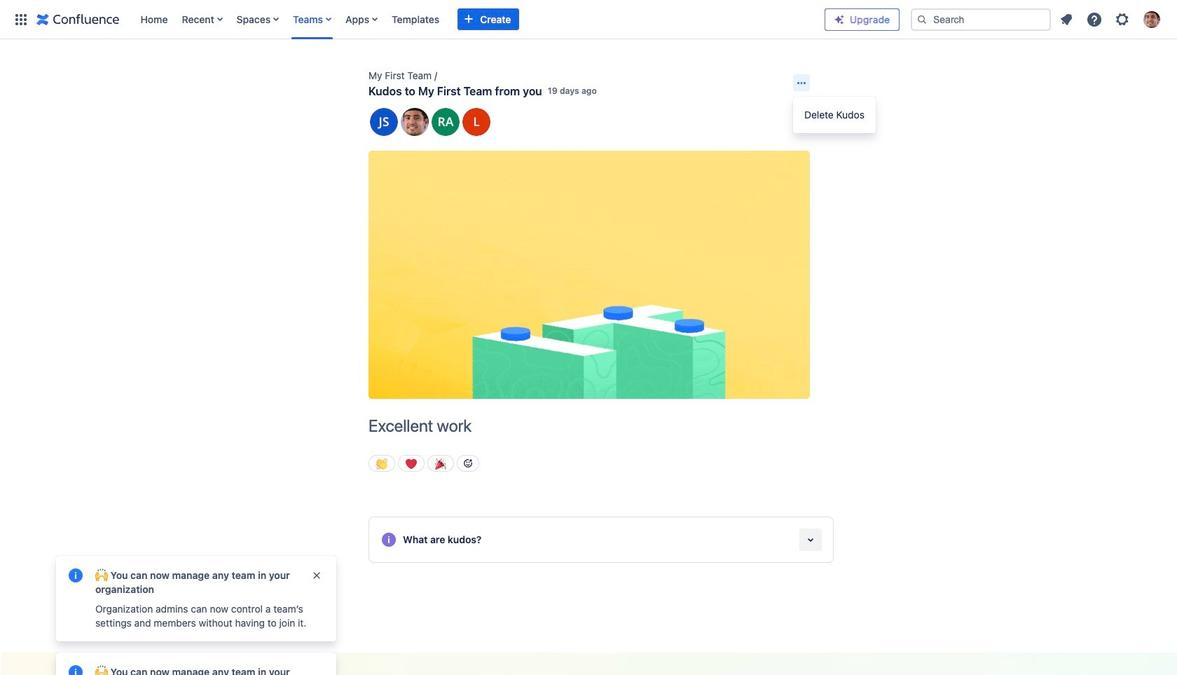 Task type: locate. For each thing, give the bounding box(es) containing it.
list for premium icon
[[1054, 7, 1169, 32]]

notification icon image
[[1059, 11, 1075, 28]]

0 horizontal spatial list
[[134, 0, 825, 39]]

search image
[[917, 14, 928, 25]]

banner
[[0, 0, 1178, 39]]

ruby anderson image
[[432, 108, 460, 136]]

1 vertical spatial info image
[[67, 664, 84, 675]]

:clap: image
[[376, 458, 388, 469], [376, 458, 388, 469]]

premium image
[[834, 14, 845, 25]]

:heart: image
[[406, 458, 417, 469]]

0 vertical spatial info image
[[67, 567, 84, 584]]

your profile and preferences image
[[1144, 11, 1161, 28]]

1 horizontal spatial list
[[1054, 7, 1169, 32]]

info image
[[67, 567, 84, 584], [67, 664, 84, 675]]

add reaction image
[[463, 458, 474, 469]]

confluence image
[[36, 11, 120, 28], [36, 11, 120, 28]]

None search field
[[911, 8, 1051, 30]]

list
[[134, 0, 825, 39], [1054, 7, 1169, 32]]

settings icon image
[[1115, 11, 1131, 28]]

:tada: image
[[435, 458, 447, 469], [435, 458, 447, 469]]

list for appswitcher icon
[[134, 0, 825, 39]]

global element
[[8, 0, 825, 39]]



Task type: describe. For each thing, give the bounding box(es) containing it.
help icon image
[[1087, 11, 1103, 28]]

what are kudos? image
[[381, 532, 397, 548]]

:heart: image
[[406, 458, 417, 469]]

james peterson image
[[401, 108, 429, 136]]

Search field
[[911, 8, 1051, 30]]

dismiss image
[[311, 570, 322, 581]]

jacob simon image
[[370, 108, 398, 136]]

2 info image from the top
[[67, 664, 84, 675]]

appswitcher icon image
[[13, 11, 29, 28]]

click to expand image
[[803, 532, 819, 548]]

luigibowers16 image
[[463, 108, 491, 136]]

1 info image from the top
[[67, 567, 84, 584]]



Task type: vqa. For each thing, say whether or not it's contained in the screenshot.
What are kudos? image
yes



